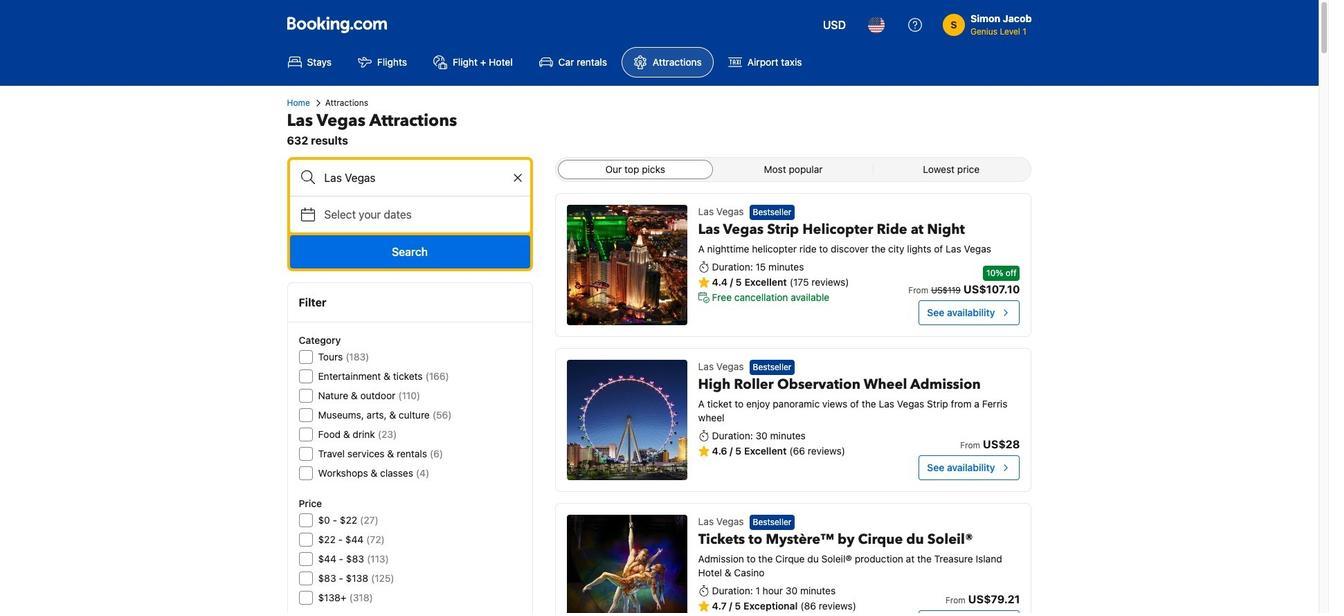 Task type: vqa. For each thing, say whether or not it's contained in the screenshot.
bottommost from?
no



Task type: describe. For each thing, give the bounding box(es) containing it.
Where are you going? search field
[[290, 160, 530, 196]]

tickets to mystère™ by cirque du soleil® image
[[567, 515, 687, 614]]

booking.com image
[[287, 17, 387, 33]]

high roller observation wheel admission image
[[567, 360, 687, 481]]

your account menu simon jacob genius level 1 element
[[943, 12, 1032, 38]]



Task type: locate. For each thing, give the bounding box(es) containing it.
las vegas strip helicopter ride at night image
[[567, 205, 687, 325]]



